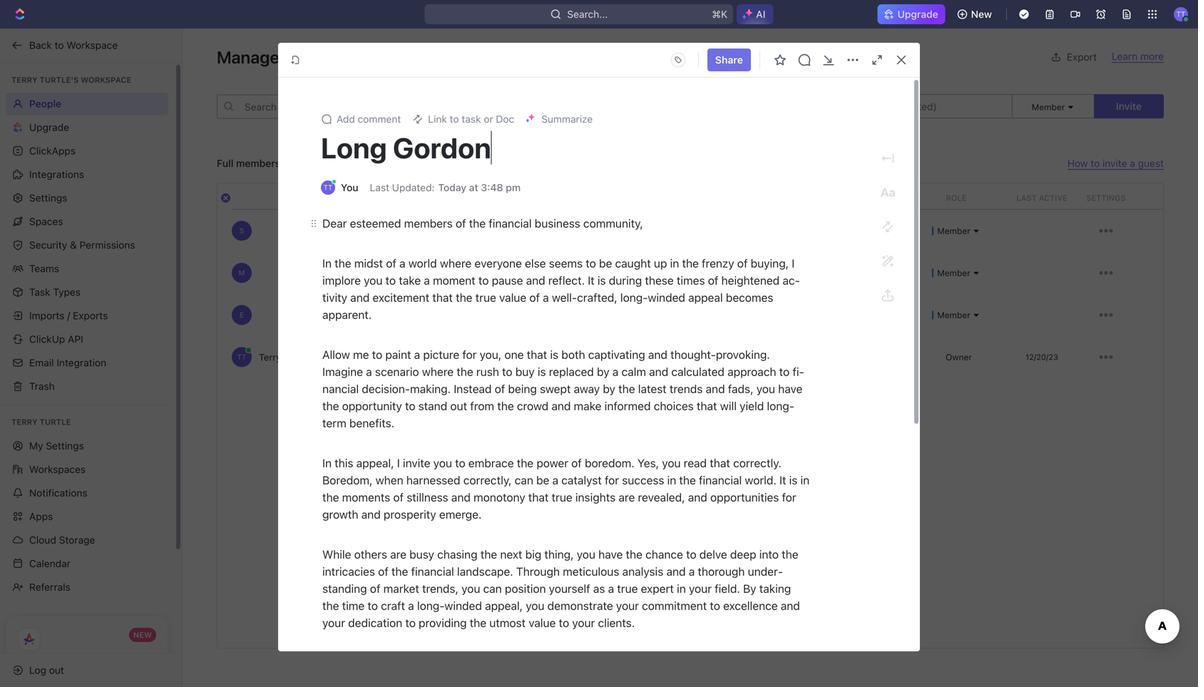 Task type: describe. For each thing, give the bounding box(es) containing it.
appeal
[[689, 291, 723, 304]]

to inside button
[[55, 39, 64, 51]]

ac
[[783, 274, 800, 287]]

1 horizontal spatial for
[[605, 473, 619, 487]]

workspaces
[[29, 463, 86, 475]]

else
[[525, 257, 546, 270]]

i inside in the midst of a world where everyone else seems to be caught up in the frenzy of buying, i implore you to take a moment to pause and reflect. it is during these times of heightened ac tivity and excitement that the true value of a well-crafted, long-winded appeal becomes apparent.
[[792, 257, 795, 270]]

pending for mariaaawilliams@gmail.com
[[450, 269, 482, 277]]

is left both
[[550, 348, 559, 361]]

0 vertical spatial by
[[597, 365, 610, 379]]

task
[[462, 113, 481, 125]]

captivating
[[589, 348, 646, 361]]

you,
[[480, 348, 502, 361]]

market
[[384, 582, 419, 595]]

in for and
[[323, 456, 332, 470]]

the up implore
[[335, 257, 352, 270]]

link
[[428, 113, 447, 125]]

a down me at bottom left
[[366, 365, 372, 379]]

esteemed
[[350, 217, 401, 230]]

rush
[[477, 365, 499, 379]]

imagine
[[323, 365, 363, 379]]

being
[[508, 382, 537, 396]]

thing,
[[545, 548, 574, 561]]

to left buy
[[502, 365, 513, 379]]

emerge.
[[439, 508, 482, 521]]

to right "seems"
[[586, 257, 596, 270]]

workspaces link
[[6, 458, 168, 481]]

add
[[337, 113, 355, 125]]

my settings
[[29, 440, 84, 452]]

catalyst
[[562, 473, 602, 487]]

growth
[[323, 508, 359, 521]]

cloud storage
[[29, 534, 95, 546]]

in right world.
[[801, 473, 810, 487]]

learn more
[[1112, 50, 1165, 62]]

imports / exports
[[29, 310, 108, 321]]

tt for you
[[324, 183, 333, 192]]

summarize
[[542, 113, 593, 125]]

summarize button
[[520, 109, 599, 129]]

new inside new button
[[972, 8, 993, 20]]

informed
[[605, 399, 651, 413]]

that down the power
[[529, 491, 549, 504]]

are inside while others are busy chasing the next big thing, you have the chance to delve deep into the intricacies of the financial landscape. through meticulous analysis and a thorough under standing of market trends, you can position yourself as a true expert in your field. by taking the time to craft a long-winded appeal, you demonstrate your commitment to excellence and your dedication to providing the utmost value to your clients.
[[390, 548, 407, 561]]

updated:
[[392, 182, 435, 193]]

landscape.
[[457, 565, 514, 578]]

you inside in the midst of a world where everyone else seems to be caught up in the frenzy of buying, i implore you to take a moment to pause and reflect. it is during these times of heightened ac tivity and excitement that the true value of a well-crafted, long-winded appeal becomes apparent.
[[364, 274, 383, 287]]

trends
[[670, 382, 703, 396]]

terryturtle85@gmail.com
[[517, 352, 618, 362]]

correctly,
[[464, 473, 512, 487]]

owner
[[456, 353, 482, 361]]

Search by name or email text field
[[217, 95, 680, 119]]

craft
[[381, 599, 405, 613]]

a left the thorough
[[689, 565, 695, 578]]

of down frenzy
[[708, 274, 719, 287]]

financial inside while others are busy chasing the next big thing, you have the chance to delve deep into the intricacies of the financial landscape. through meticulous analysis and a thorough under standing of market trends, you can position yourself as a true expert in your field. by taking the time to craft a long-winded appeal, you demonstrate your commitment to excellence and your dedication to providing the utmost value to your clients.
[[411, 565, 454, 578]]

trash link
[[6, 375, 168, 398]]

title text field
[[321, 131, 812, 165]]

the down at at the left
[[469, 217, 486, 230]]

log out
[[29, 664, 64, 676]]

from
[[470, 399, 495, 413]]

it inside in the midst of a world where everyone else seems to be caught up in the frenzy of buying, i implore you to take a moment to pause and reflect. it is during these times of heightened ac tivity and excitement that the true value of a well-crafted, long-winded appeal becomes apparent.
[[588, 274, 595, 287]]

boredom.
[[585, 456, 635, 470]]

how
[[1068, 157, 1089, 169]]

0 vertical spatial invite
[[1103, 157, 1128, 169]]

clickup api
[[29, 333, 83, 345]]

of inside allow me to paint a picture for you, one that is both captivating and thought-provoking. imagine a scenario where the rush to buy is replaced by a calm and calculated approach to fi nancial decision-making. instead of being swept away by the latest trends and fads, you have the opportunity to stand out from the crowd and make informed choices that will yield long- term benefits.
[[495, 382, 505, 396]]

that right read
[[710, 456, 731, 470]]

dropdown menu image
[[667, 49, 690, 71]]

settings link
[[6, 187, 168, 209]]

of up heightened
[[738, 257, 748, 270]]

comment
[[358, 113, 401, 125]]

notifications link
[[6, 482, 168, 504]]

of left 'well-'
[[530, 291, 540, 304]]

a up take
[[400, 257, 406, 270]]

world
[[409, 257, 437, 270]]

have inside allow me to paint a picture for you, one that is both captivating and thought-provoking. imagine a scenario where the rush to buy is replaced by a calm and calculated approach to fi nancial decision-making. instead of being swept away by the latest trends and fads, you have the opportunity to stand out from the crowd and make informed choices that will yield long- term benefits.
[[779, 382, 803, 396]]

in up revealed,
[[668, 473, 677, 487]]

appeal, inside in this appeal, i invite you to embrace the power of boredom. yes, you read that correctly. boredom, when harnessed correctly, can be a catalyst for success in the financial world. it is in the moments of stillness and monotony that true insights are revealed, and opportunities for growth and prosperity emerge.
[[357, 456, 394, 470]]

teams
[[29, 263, 59, 274]]

success
[[622, 473, 665, 487]]

in for tivity
[[323, 257, 332, 270]]

you inside allow me to paint a picture for you, one that is both captivating and thought-provoking. imagine a scenario where the rush to buy is replaced by a calm and calculated approach to fi nancial decision-making. instead of being swept away by the latest trends and fads, you have the opportunity to stand out from the crowd and make informed choices that will yield long- term benefits.
[[757, 382, 776, 396]]

the up market
[[392, 565, 408, 578]]

calculated
[[672, 365, 725, 379]]

to left delve
[[687, 548, 697, 561]]

your down the thorough
[[689, 582, 712, 595]]

these
[[645, 274, 674, 287]]

full members (4) button
[[217, 157, 297, 169]]

the up informed
[[619, 382, 635, 396]]

of down others
[[378, 565, 389, 578]]

by
[[744, 582, 757, 595]]

of left market
[[370, 582, 381, 595]]

0 vertical spatial settings
[[29, 192, 67, 204]]

of down when
[[393, 491, 404, 504]]

calendar link
[[6, 552, 168, 575]]

of right midst
[[386, 257, 397, 270]]

spaces
[[29, 216, 63, 227]]

you right yes,
[[662, 456, 681, 470]]

apps
[[29, 511, 53, 522]]

seems
[[549, 257, 583, 270]]

moment
[[433, 274, 476, 287]]

you up meticulous
[[577, 548, 596, 561]]

dear esteemed members of the financial business community,
[[323, 217, 643, 230]]

where inside in the midst of a world where everyone else seems to be caught up in the frenzy of buying, i implore you to take a moment to pause and reflect. it is during these times of heightened ac tivity and excitement that the true value of a well-crafted, long-winded appeal becomes apparent.
[[440, 257, 472, 270]]

the left time
[[323, 599, 339, 613]]

pause
[[492, 274, 523, 287]]

becomes
[[726, 291, 774, 304]]

i inside in this appeal, i invite you to embrace the power of boredom. yes, you read that correctly. boredom, when harnessed correctly, can be a catalyst for success in the financial world. it is in the moments of stillness and monotony that true insights are revealed, and opportunities for growth and prosperity emerge.
[[397, 456, 400, 470]]

a right as
[[608, 582, 614, 595]]

of down today
[[456, 217, 466, 230]]

in inside in the midst of a world where everyone else seems to be caught up in the frenzy of buying, i implore you to take a moment to pause and reflect. it is during these times of heightened ac tivity and excitement that the true value of a well-crafted, long-winded appeal becomes apparent.
[[670, 257, 680, 270]]

true inside while others are busy chasing the next big thing, you have the chance to delve deep into the intricacies of the financial landscape. through meticulous analysis and a thorough under standing of market trends, you can position yourself as a true expert in your field. by taking the time to craft a long-winded appeal, you demonstrate your commitment to excellence and your dedication to providing the utmost value to your clients.
[[617, 582, 638, 595]]

pending for sicritbjordd@gmail.com
[[450, 227, 482, 234]]

through
[[517, 565, 560, 578]]

Invite by email (multiple lines and CSV accepted) text field
[[701, 94, 1013, 118]]

true inside in this appeal, i invite you to embrace the power of boredom. yes, you read that correctly. boredom, when harnessed correctly, can be a catalyst for success in the financial world. it is in the moments of stillness and monotony that true insights are revealed, and opportunities for growth and prosperity emerge.
[[552, 491, 573, 504]]

to right me at bottom left
[[372, 348, 383, 361]]

the up term
[[323, 399, 339, 413]]

to right how
[[1091, 157, 1101, 169]]

to left providing
[[406, 616, 416, 630]]

crowd
[[517, 399, 549, 413]]

correctly.
[[734, 456, 782, 470]]

dedication
[[348, 616, 403, 630]]

a right the craft
[[408, 599, 414, 613]]

log
[[29, 664, 46, 676]]

more
[[1141, 50, 1165, 62]]

the up landscape.
[[481, 548, 497, 561]]

moments
[[342, 491, 390, 504]]

the up analysis
[[626, 548, 643, 561]]

manage
[[217, 47, 280, 67]]

stillness
[[407, 491, 449, 504]]

replaced
[[549, 365, 594, 379]]

allow
[[323, 348, 350, 361]]

upgrade for the bottommost upgrade link
[[29, 121, 69, 133]]

is right buy
[[538, 365, 546, 379]]

teams link
[[6, 257, 168, 280]]

calendar
[[29, 558, 71, 569]]

under
[[748, 565, 784, 578]]

stand
[[419, 399, 448, 413]]

clients.
[[598, 616, 635, 630]]

out inside button
[[49, 664, 64, 676]]

imports
[[29, 310, 65, 321]]

that inside in the midst of a world where everyone else seems to be caught up in the frenzy of buying, i implore you to take a moment to pause and reflect. it is during these times of heightened ac tivity and excitement that the true value of a well-crafted, long-winded appeal becomes apparent.
[[433, 291, 453, 304]]

while
[[323, 548, 351, 561]]

link to task or doc
[[428, 113, 515, 125]]

provoking.
[[716, 348, 771, 361]]

to up the dedication
[[368, 599, 378, 613]]

to left the fi
[[780, 365, 790, 379]]

/
[[67, 310, 70, 321]]



Task type: locate. For each thing, give the bounding box(es) containing it.
0 vertical spatial winded
[[648, 291, 686, 304]]

0 horizontal spatial true
[[476, 291, 497, 304]]

0 vertical spatial for
[[463, 348, 477, 361]]

during
[[609, 274, 642, 287]]

0 vertical spatial appeal,
[[357, 456, 394, 470]]

a left 'well-'
[[543, 291, 549, 304]]

position
[[505, 582, 546, 595]]

0 horizontal spatial be
[[537, 473, 550, 487]]

allow me to paint a picture for you, one that is both captivating and thought-provoking. imagine a scenario where the rush to buy is replaced by a calm and calculated approach to fi nancial decision-making. instead of being swept away by the latest trends and fads, you have the opportunity to stand out from the crowd and make informed choices that will yield long- term benefits.
[[323, 348, 806, 430]]

the down moment at the left top
[[456, 291, 473, 304]]

people link
[[6, 92, 168, 115]]

excitement
[[373, 291, 430, 304]]

winded up providing
[[445, 599, 482, 613]]

implore
[[323, 274, 361, 287]]

1 horizontal spatial out
[[451, 399, 467, 413]]

0 horizontal spatial upgrade
[[29, 121, 69, 133]]

0 vertical spatial where
[[440, 257, 472, 270]]

world.
[[745, 473, 777, 487]]

into
[[760, 548, 779, 561]]

a right take
[[424, 274, 430, 287]]

⌘k
[[712, 8, 728, 20]]

settings up workspaces at left bottom
[[46, 440, 84, 452]]

1 vertical spatial winded
[[445, 599, 482, 613]]

can inside in this appeal, i invite you to embrace the power of boredom. yes, you read that correctly. boredom, when harnessed correctly, can be a catalyst for success in the financial world. it is in the moments of stillness and monotony that true insights are revealed, and opportunities for growth and prosperity emerge.
[[515, 473, 534, 487]]

tt inside dropdown button
[[1177, 10, 1186, 18]]

you down position
[[526, 599, 545, 613]]

embrace
[[469, 456, 514, 470]]

taking
[[760, 582, 792, 595]]

the left utmost
[[470, 616, 487, 630]]

2 horizontal spatial tt
[[1177, 10, 1186, 18]]

0 horizontal spatial tt
[[237, 353, 247, 361]]

have inside while others are busy chasing the next big thing, you have the chance to delve deep into the intricacies of the financial landscape. through meticulous analysis and a thorough under standing of market trends, you can position yourself as a true expert in your field. by taking the time to craft a long-winded appeal, you demonstrate your commitment to excellence and your dedication to providing the utmost value to your clients.
[[599, 548, 623, 561]]

boredom,
[[323, 473, 373, 487]]

to down demonstrate
[[559, 616, 570, 630]]

where
[[440, 257, 472, 270], [422, 365, 454, 379]]

1 vertical spatial i
[[397, 456, 400, 470]]

1 vertical spatial out
[[49, 664, 64, 676]]

1 horizontal spatial it
[[780, 473, 787, 487]]

decision-
[[362, 382, 410, 396]]

are down success
[[619, 491, 635, 504]]

0 vertical spatial members
[[236, 157, 280, 169]]

1 vertical spatial where
[[422, 365, 454, 379]]

long- down during
[[621, 291, 648, 304]]

in inside in the midst of a world where everyone else seems to be caught up in the frenzy of buying, i implore you to take a moment to pause and reflect. it is during these times of heightened ac tivity and excitement that the true value of a well-crafted, long-winded appeal becomes apparent.
[[323, 257, 332, 270]]

thought-
[[671, 348, 716, 361]]

permissions
[[80, 239, 135, 251]]

fi
[[793, 365, 805, 379]]

0 vertical spatial in
[[323, 257, 332, 270]]

for down boredom.
[[605, 473, 619, 487]]

1 vertical spatial value
[[529, 616, 556, 630]]

0 horizontal spatial upgrade link
[[6, 116, 168, 139]]

your down time
[[323, 616, 345, 630]]

0 vertical spatial i
[[792, 257, 795, 270]]

0 horizontal spatial members
[[236, 157, 280, 169]]

long- inside while others are busy chasing the next big thing, you have the chance to delve deep into the intricacies of the financial landscape. through meticulous analysis and a thorough under standing of market trends, you can position yourself as a true expert in your field. by taking the time to craft a long-winded appeal, you demonstrate your commitment to excellence and your dedication to providing the utmost value to your clients.
[[417, 599, 445, 613]]

the up growth
[[323, 491, 339, 504]]

in left the this
[[323, 456, 332, 470]]

winded down the these
[[648, 291, 686, 304]]

times
[[677, 274, 705, 287]]

tt button
[[1170, 3, 1193, 26]]

members left (4)
[[236, 157, 280, 169]]

settings up spaces
[[29, 192, 67, 204]]

email integration
[[29, 357, 106, 369]]

1 vertical spatial settings
[[46, 440, 84, 452]]

the right into
[[782, 548, 799, 561]]

standing
[[323, 565, 784, 595]]

you down midst
[[364, 274, 383, 287]]

members down updated:
[[404, 217, 453, 230]]

0 vertical spatial true
[[476, 291, 497, 304]]

be inside in this appeal, i invite you to embrace the power of boredom. yes, you read that correctly. boredom, when harnessed correctly, can be a catalyst for success in the financial world. it is in the moments of stillness and monotony that true insights are revealed, and opportunities for growth and prosperity emerge.
[[537, 473, 550, 487]]

reflect.
[[549, 274, 585, 287]]

1 vertical spatial have
[[599, 548, 623, 561]]

expert
[[641, 582, 674, 595]]

0 horizontal spatial have
[[599, 548, 623, 561]]

0 horizontal spatial new
[[133, 630, 152, 640]]

tt
[[1177, 10, 1186, 18], [324, 183, 333, 192], [237, 353, 247, 361]]

the left the power
[[517, 456, 534, 470]]

to down field.
[[710, 599, 721, 613]]

be inside in the midst of a world where everyone else seems to be caught up in the frenzy of buying, i implore you to take a moment to pause and reflect. it is during these times of heightened ac tivity and excitement that the true value of a well-crafted, long-winded appeal becomes apparent.
[[599, 257, 613, 270]]

your up clients.
[[616, 599, 639, 613]]

0 horizontal spatial invite
[[403, 456, 431, 470]]

1 vertical spatial upgrade
[[29, 121, 69, 133]]

workspace
[[67, 39, 118, 51]]

0 vertical spatial upgrade link
[[878, 4, 946, 24]]

term
[[323, 416, 347, 430]]

of
[[456, 217, 466, 230], [386, 257, 397, 270], [738, 257, 748, 270], [708, 274, 719, 287], [530, 291, 540, 304], [495, 382, 505, 396], [572, 456, 582, 470], [393, 491, 404, 504], [378, 565, 389, 578], [370, 582, 381, 595]]

in right up
[[670, 257, 680, 270]]

ai button
[[737, 4, 774, 24]]

security & permissions
[[29, 239, 135, 251]]

0 vertical spatial long-
[[621, 291, 648, 304]]

0 horizontal spatial value
[[500, 291, 527, 304]]

0 vertical spatial it
[[588, 274, 595, 287]]

clickup
[[29, 333, 65, 345]]

in inside while others are busy chasing the next big thing, you have the chance to delve deep into the intricacies of the financial landscape. through meticulous analysis and a thorough under standing of market trends, you can position yourself as a true expert in your field. by taking the time to craft a long-winded appeal, you demonstrate your commitment to excellence and your dedication to providing the utmost value to your clients.
[[677, 582, 686, 595]]

appeal, up when
[[357, 456, 394, 470]]

financial up 'trends,'
[[411, 565, 454, 578]]

to down everyone at the top left of the page
[[479, 274, 489, 287]]

when
[[376, 473, 404, 487]]

long- inside allow me to paint a picture for you, one that is both captivating and thought-provoking. imagine a scenario where the rush to buy is replaced by a calm and calculated approach to fi nancial decision-making. instead of being swept away by the latest trends and fads, you have the opportunity to stand out from the crowd and make informed choices that will yield long- term benefits.
[[767, 399, 795, 413]]

full
[[217, 157, 234, 169]]

by down captivating
[[597, 365, 610, 379]]

be down the power
[[537, 473, 550, 487]]

2 horizontal spatial long-
[[767, 399, 795, 413]]

2 vertical spatial for
[[782, 491, 797, 504]]

up
[[654, 257, 668, 270]]

upgrade link up clickapps link
[[6, 116, 168, 139]]

apps link
[[6, 505, 168, 528]]

yes,
[[638, 456, 659, 470]]

2 vertical spatial true
[[617, 582, 638, 595]]

doc
[[496, 113, 515, 125]]

to inside in this appeal, i invite you to embrace the power of boredom. yes, you read that correctly. boredom, when harnessed correctly, can be a catalyst for success in the financial world. it is in the moments of stillness and monotony that true insights are revealed, and opportunities for growth and prosperity emerge.
[[455, 456, 466, 470]]

1 horizontal spatial financial
[[489, 217, 532, 230]]

0 horizontal spatial financial
[[411, 565, 454, 578]]

1 horizontal spatial be
[[599, 257, 613, 270]]

0 horizontal spatial long-
[[417, 599, 445, 613]]

it inside in this appeal, i invite you to embrace the power of boredom. yes, you read that correctly. boredom, when harnessed correctly, can be a catalyst for success in the financial world. it is in the moments of stillness and monotony that true insights are revealed, and opportunities for growth and prosperity emerge.
[[780, 473, 787, 487]]

members
[[236, 157, 280, 169], [404, 217, 453, 230]]

invite left guest
[[1103, 157, 1128, 169]]

are inside in this appeal, i invite you to embrace the power of boredom. yes, you read that correctly. boredom, when harnessed correctly, can be a catalyst for success in the financial world. it is in the moments of stillness and monotony that true insights are revealed, and opportunities for growth and prosperity emerge.
[[619, 491, 635, 504]]

1 vertical spatial it
[[780, 473, 787, 487]]

trends,
[[422, 582, 459, 595]]

out down instead
[[451, 399, 467, 413]]

for inside allow me to paint a picture for you, one that is both captivating and thought-provoking. imagine a scenario where the rush to buy is replaced by a calm and calculated approach to fi nancial decision-making. instead of being swept away by the latest trends and fads, you have the opportunity to stand out from the crowd and make informed choices that will yield long- term benefits.
[[463, 348, 477, 361]]

prosperity
[[384, 508, 436, 521]]

providing
[[419, 616, 467, 630]]

can
[[515, 473, 534, 487], [483, 582, 502, 595]]

2 vertical spatial financial
[[411, 565, 454, 578]]

1 vertical spatial tt
[[324, 183, 333, 192]]

a left guest
[[1131, 157, 1136, 169]]

terry
[[259, 352, 281, 363]]

notifications
[[29, 487, 88, 499]]

can down landscape.
[[483, 582, 502, 595]]

true down analysis
[[617, 582, 638, 595]]

0 horizontal spatial winded
[[445, 599, 482, 613]]

can up "monotony" on the left of page
[[515, 473, 534, 487]]

of down rush
[[495, 382, 505, 396]]

&
[[70, 239, 77, 251]]

manage people
[[217, 47, 336, 67]]

1 horizontal spatial upgrade
[[898, 8, 939, 20]]

search...
[[568, 8, 608, 20]]

out inside allow me to paint a picture for you, one that is both captivating and thought-provoking. imagine a scenario where the rush to buy is replaced by a calm and calculated approach to fi nancial decision-making. instead of being swept away by the latest trends and fads, you have the opportunity to stand out from the crowd and make informed choices that will yield long- term benefits.
[[451, 399, 467, 413]]

busy
[[410, 548, 435, 561]]

upgrade left new button
[[898, 8, 939, 20]]

winded inside in the midst of a world where everyone else seems to be caught up in the frenzy of buying, i implore you to take a moment to pause and reflect. it is during these times of heightened ac tivity and excitement that the true value of a well-crafted, long-winded appeal becomes apparent.
[[648, 291, 686, 304]]

benefits.
[[350, 416, 395, 430]]

1 vertical spatial new
[[133, 630, 152, 640]]

0 vertical spatial are
[[619, 491, 635, 504]]

to left stand
[[405, 399, 416, 413]]

i up ac
[[792, 257, 795, 270]]

financial
[[489, 217, 532, 230], [699, 473, 742, 487], [411, 565, 454, 578]]

frenzy
[[702, 257, 735, 270]]

2 vertical spatial long-
[[417, 599, 445, 613]]

2 in from the top
[[323, 456, 332, 470]]

to left take
[[386, 274, 396, 287]]

is up the crafted,
[[598, 274, 606, 287]]

buy
[[516, 365, 535, 379]]

spaces link
[[6, 210, 168, 233]]

paint
[[386, 348, 411, 361]]

to right link
[[450, 113, 459, 125]]

your
[[689, 582, 712, 595], [616, 599, 639, 613], [323, 616, 345, 630], [573, 616, 595, 630]]

the down "owner"
[[457, 365, 474, 379]]

as
[[594, 582, 605, 595]]

approach
[[728, 365, 777, 379]]

1 vertical spatial appeal,
[[485, 599, 523, 613]]

2 horizontal spatial true
[[617, 582, 638, 595]]

winded
[[648, 291, 686, 304], [445, 599, 482, 613]]

0 horizontal spatial out
[[49, 664, 64, 676]]

1 vertical spatial true
[[552, 491, 573, 504]]

making.
[[410, 382, 451, 396]]

0 horizontal spatial appeal,
[[357, 456, 394, 470]]

opportunity
[[342, 399, 402, 413]]

out right "log"
[[49, 664, 64, 676]]

a down the power
[[553, 473, 559, 487]]

1 vertical spatial by
[[603, 382, 616, 396]]

value down pause
[[500, 291, 527, 304]]

and
[[526, 274, 546, 287], [351, 291, 370, 304], [649, 348, 668, 361], [649, 365, 669, 379], [706, 382, 725, 396], [552, 399, 571, 413], [452, 491, 471, 504], [688, 491, 708, 504], [362, 508, 381, 521], [667, 565, 686, 578], [781, 599, 801, 613]]

2 horizontal spatial financial
[[699, 473, 742, 487]]

1 vertical spatial financial
[[699, 473, 742, 487]]

1 vertical spatial be
[[537, 473, 550, 487]]

imports / exports link
[[6, 304, 168, 327]]

i up when
[[397, 456, 400, 470]]

excellence
[[724, 599, 778, 613]]

value inside while others are busy chasing the next big thing, you have the chance to delve deep into the intricacies of the financial landscape. through meticulous analysis and a thorough under standing of market trends, you can position yourself as a true expert in your field. by taking the time to craft a long-winded appeal, you demonstrate your commitment to excellence and your dedication to providing the utmost value to your clients.
[[529, 616, 556, 630]]

meticulous
[[563, 565, 620, 578]]

can inside while others are busy chasing the next big thing, you have the chance to delve deep into the intricacies of the financial landscape. through meticulous analysis and a thorough under standing of market trends, you can position yourself as a true expert in your field. by taking the time to craft a long-winded appeal, you demonstrate your commitment to excellence and your dedication to providing the utmost value to your clients.
[[483, 582, 502, 595]]

0 vertical spatial upgrade
[[898, 8, 939, 20]]

by right away
[[603, 382, 616, 396]]

invite inside in this appeal, i invite you to embrace the power of boredom. yes, you read that correctly. boredom, when harnessed correctly, can be a catalyst for success in the financial world. it is in the moments of stillness and monotony that true insights are revealed, and opportunities for growth and prosperity emerge.
[[403, 456, 431, 470]]

1 vertical spatial upgrade link
[[6, 116, 168, 139]]

guest
[[1139, 157, 1165, 169]]

cloud
[[29, 534, 56, 546]]

0 vertical spatial have
[[779, 382, 803, 396]]

latest
[[638, 382, 667, 396]]

in the midst of a world where everyone else seems to be caught up in the frenzy of buying, i implore you to take a moment to pause and reflect. it is during these times of heightened ac tivity and excitement that the true value of a well-crafted, long-winded appeal becomes apparent.
[[323, 257, 800, 321]]

value inside in the midst of a world where everyone else seems to be caught up in the frenzy of buying, i implore you to take a moment to pause and reflect. it is during these times of heightened ac tivity and excitement that the true value of a well-crafted, long-winded appeal becomes apparent.
[[500, 291, 527, 304]]

1 horizontal spatial upgrade link
[[878, 4, 946, 24]]

upgrade for the right upgrade link
[[898, 8, 939, 20]]

value right utmost
[[529, 616, 556, 630]]

have down the fi
[[779, 382, 803, 396]]

away
[[574, 382, 600, 396]]

1 vertical spatial members
[[404, 217, 453, 230]]

true down pause
[[476, 291, 497, 304]]

picture
[[423, 348, 460, 361]]

financial inside in this appeal, i invite you to embrace the power of boredom. yes, you read that correctly. boredom, when harnessed correctly, can be a catalyst for success in the financial world. it is in the moments of stillness and monotony that true insights are revealed, and opportunities for growth and prosperity emerge.
[[699, 473, 742, 487]]

1 horizontal spatial value
[[529, 616, 556, 630]]

financial up opportunities
[[699, 473, 742, 487]]

0 vertical spatial can
[[515, 473, 534, 487]]

a inside in this appeal, i invite you to embrace the power of boredom. yes, you read that correctly. boredom, when harnessed correctly, can be a catalyst for success in the financial world. it is in the moments of stillness and monotony that true insights are revealed, and opportunities for growth and prosperity emerge.
[[553, 473, 559, 487]]

1 vertical spatial long-
[[767, 399, 795, 413]]

1 horizontal spatial appeal,
[[485, 599, 523, 613]]

0 vertical spatial be
[[599, 257, 613, 270]]

0 vertical spatial new
[[972, 8, 993, 20]]

2 pending from the top
[[450, 269, 482, 277]]

where inside allow me to paint a picture for you, one that is both captivating and thought-provoking. imagine a scenario where the rush to buy is replaced by a calm and calculated approach to fi nancial decision-making. instead of being swept away by the latest trends and fads, you have the opportunity to stand out from the crowd and make informed choices that will yield long- term benefits.
[[422, 365, 454, 379]]

of up catalyst
[[572, 456, 582, 470]]

financial down pm
[[489, 217, 532, 230]]

a down captivating
[[613, 365, 619, 379]]

for right opportunities
[[782, 491, 797, 504]]

your down demonstrate
[[573, 616, 595, 630]]

1 vertical spatial in
[[323, 456, 332, 470]]

1 horizontal spatial members
[[404, 217, 453, 230]]

a right "paint"
[[414, 348, 420, 361]]

0 horizontal spatial can
[[483, 582, 502, 595]]

1 horizontal spatial true
[[552, 491, 573, 504]]

1 horizontal spatial invite
[[1103, 157, 1128, 169]]

tt for terry turtle
[[237, 353, 247, 361]]

integrations link
[[6, 163, 168, 186]]

to inside dropdown button
[[450, 113, 459, 125]]

0 vertical spatial tt
[[1177, 10, 1186, 18]]

1 horizontal spatial are
[[619, 491, 635, 504]]

that left 'will'
[[697, 399, 718, 413]]

1 horizontal spatial winded
[[648, 291, 686, 304]]

is inside in the midst of a world where everyone else seems to be caught up in the frenzy of buying, i implore you to take a moment to pause and reflect. it is during these times of heightened ac tivity and excitement that the true value of a well-crafted, long-winded appeal becomes apparent.
[[598, 274, 606, 287]]

1 horizontal spatial i
[[792, 257, 795, 270]]

in inside in this appeal, i invite you to embrace the power of boredom. yes, you read that correctly. boredom, when harnessed correctly, can be a catalyst for success in the financial world. it is in the moments of stillness and monotony that true insights are revealed, and opportunities for growth and prosperity emerge.
[[323, 456, 332, 470]]

0 vertical spatial pending
[[450, 227, 482, 234]]

is inside in this appeal, i invite you to embrace the power of boredom. yes, you read that correctly. boredom, when harnessed correctly, can be a catalyst for success in the financial world. it is in the moments of stillness and monotony that true insights are revealed, and opportunities for growth and prosperity emerge.
[[790, 473, 798, 487]]

2 horizontal spatial for
[[782, 491, 797, 504]]

the right from
[[498, 399, 514, 413]]

1 vertical spatial invite
[[403, 456, 431, 470]]

1 horizontal spatial tt
[[324, 183, 333, 192]]

the up times
[[683, 257, 699, 270]]

for left you,
[[463, 348, 477, 361]]

the down read
[[680, 473, 696, 487]]

1 horizontal spatial long-
[[621, 291, 648, 304]]

1 horizontal spatial new
[[972, 8, 993, 20]]

1 vertical spatial are
[[390, 548, 407, 561]]

scenario
[[375, 365, 419, 379]]

turtle
[[284, 352, 309, 363]]

1 pending from the top
[[450, 227, 482, 234]]

1 horizontal spatial have
[[779, 382, 803, 396]]

in up commitment
[[677, 582, 686, 595]]

people
[[29, 98, 61, 110]]

0 vertical spatial out
[[451, 399, 467, 413]]

1 horizontal spatial can
[[515, 473, 534, 487]]

next
[[500, 548, 523, 561]]

1 vertical spatial for
[[605, 473, 619, 487]]

0 horizontal spatial for
[[463, 348, 477, 361]]

learn
[[1112, 50, 1138, 62]]

0 horizontal spatial it
[[588, 274, 595, 287]]

dear
[[323, 217, 347, 230]]

deep
[[731, 548, 757, 561]]

settings inside 'link'
[[46, 440, 84, 452]]

you up harnessed
[[434, 456, 452, 470]]

true inside in the midst of a world where everyone else seems to be caught up in the frenzy of buying, i implore you to take a moment to pause and reflect. it is during these times of heightened ac tivity and excitement that the true value of a well-crafted, long-winded appeal becomes apparent.
[[476, 291, 497, 304]]

that down moment at the left top
[[433, 291, 453, 304]]

invite up harnessed
[[403, 456, 431, 470]]

winded inside while others are busy chasing the next big thing, you have the chance to delve deep into the intricacies of the financial landscape. through meticulous analysis and a thorough under standing of market trends, you can position yourself as a true expert in your field. by taking the time to craft a long-winded appeal, you demonstrate your commitment to excellence and your dedication to providing the utmost value to your clients.
[[445, 599, 482, 613]]

0 vertical spatial value
[[500, 291, 527, 304]]

that up buy
[[527, 348, 547, 361]]

buying,
[[751, 257, 789, 270]]

monotony
[[474, 491, 526, 504]]

long- down 'trends,'
[[417, 599, 445, 613]]

clickup api link
[[6, 328, 168, 351]]

are left "busy"
[[390, 548, 407, 561]]

1 vertical spatial can
[[483, 582, 502, 595]]

long- inside in the midst of a world where everyone else seems to be caught up in the frenzy of buying, i implore you to take a moment to pause and reflect. it is during these times of heightened ac tivity and excitement that the true value of a well-crafted, long-winded appeal becomes apparent.
[[621, 291, 648, 304]]

to left embrace
[[455, 456, 466, 470]]

0 horizontal spatial are
[[390, 548, 407, 561]]

1 in from the top
[[323, 257, 332, 270]]

0 vertical spatial financial
[[489, 217, 532, 230]]

2 vertical spatial tt
[[237, 353, 247, 361]]

0 horizontal spatial i
[[397, 456, 400, 470]]

referrals link
[[6, 576, 168, 599]]

you down landscape.
[[462, 582, 480, 595]]

upgrade up clickapps
[[29, 121, 69, 133]]

appeal, inside while others are busy chasing the next big thing, you have the chance to delve deep into the intricacies of the financial landscape. through meticulous analysis and a thorough under standing of market trends, you can position yourself as a true expert in your field. by taking the time to craft a long-winded appeal, you demonstrate your commitment to excellence and your dedication to providing the utmost value to your clients.
[[485, 599, 523, 613]]

you down approach
[[757, 382, 776, 396]]

1 vertical spatial pending
[[450, 269, 482, 277]]

security & permissions link
[[6, 234, 168, 257]]



Task type: vqa. For each thing, say whether or not it's contained in the screenshot.
the have within the Allow me to paint a picture for you, one that is both captivating and thought-provoking. Imagine a scenario where the rush to buy is replaced by a calm and calculated approach to fi nancial decision-making. Instead of being swept away by the latest trends and fads, you have the opportunity to stand out from the crowd and make informed choices that will yield long- term benefits.
yes



